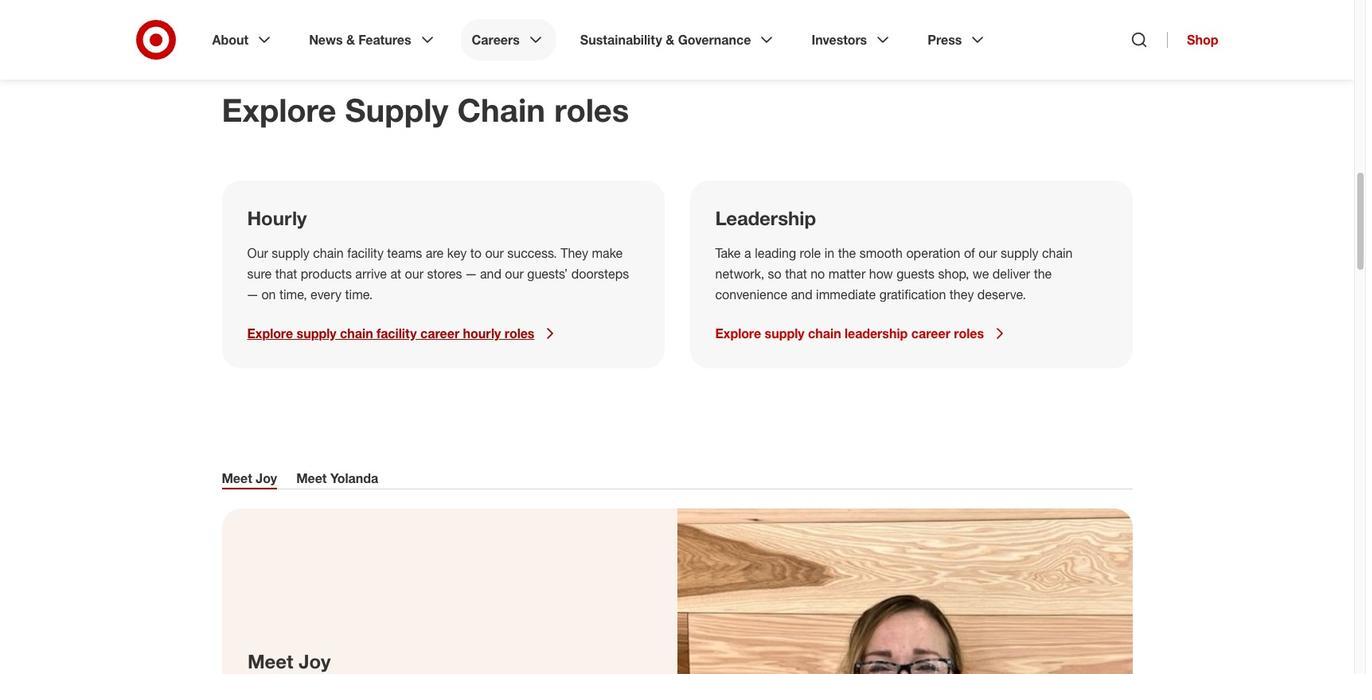 Task type: locate. For each thing, give the bounding box(es) containing it.
supply down convenience in the top right of the page
[[765, 326, 805, 342]]

explore for explore supply chain facility career hourly roles
[[247, 326, 293, 342]]

1 horizontal spatial &
[[666, 32, 675, 48]]

1 & from the left
[[346, 32, 355, 48]]

meet joy
[[222, 471, 277, 487], [247, 650, 330, 674]]

0 vertical spatial and
[[480, 266, 502, 282]]

explore down convenience in the top right of the page
[[716, 326, 761, 342]]

supply
[[272, 245, 310, 261], [1001, 245, 1039, 261], [297, 326, 337, 342], [765, 326, 805, 342]]

the right in
[[838, 245, 856, 261]]

meet joy link
[[222, 471, 277, 490]]

1 vertical spatial facility
[[377, 326, 417, 342]]

investors
[[812, 32, 868, 48]]

& left governance
[[666, 32, 675, 48]]

explore supply chain facility career hourly roles
[[247, 326, 535, 342]]

roles
[[554, 91, 629, 129], [505, 326, 535, 342], [954, 326, 984, 342]]

0 vertical spatial joy
[[256, 471, 277, 487]]

1 vertical spatial joy
[[298, 650, 330, 674]]

press
[[928, 32, 962, 48]]

leading
[[755, 245, 797, 261]]

1 vertical spatial —
[[247, 287, 258, 303]]

explore inside explore supply chain leadership career roles link
[[716, 326, 761, 342]]

career for leadership
[[912, 326, 951, 342]]

1 that from the left
[[275, 266, 297, 282]]

0 horizontal spatial roles
[[505, 326, 535, 342]]

1 vertical spatial meet joy
[[247, 650, 330, 674]]

photo of team member in a store against wood background image
[[677, 509, 1133, 675]]

— left on
[[247, 287, 258, 303]]

smooth
[[860, 245, 903, 261]]

0 vertical spatial meet joy
[[222, 471, 277, 487]]

1 vertical spatial the
[[1034, 266, 1052, 282]]

explore down about link
[[222, 91, 336, 129]]

deliver
[[993, 266, 1031, 282]]

guests'
[[527, 266, 568, 282]]

our right to
[[485, 245, 504, 261]]

on
[[262, 287, 276, 303]]

sustainability & governance link
[[569, 19, 788, 61]]

0 horizontal spatial and
[[480, 266, 502, 282]]

our
[[485, 245, 504, 261], [979, 245, 998, 261], [405, 266, 424, 282], [505, 266, 524, 282]]

the right deliver
[[1034, 266, 1052, 282]]

& for sustainability
[[666, 32, 675, 48]]

1 horizontal spatial the
[[1034, 266, 1052, 282]]

meet inside tab panel
[[247, 650, 293, 674]]

the
[[838, 245, 856, 261], [1034, 266, 1052, 282]]

explore inside explore supply chain facility career hourly roles link
[[247, 326, 293, 342]]

tab list
[[222, 471, 1133, 490]]

our supply chain facility teams are key to our success. they make sure that products arrive at our stores — and our guests' doorsteps — on time, every time.
[[247, 245, 629, 303]]

careers
[[472, 32, 520, 48]]

take
[[716, 245, 741, 261]]

0 horizontal spatial career
[[420, 326, 460, 342]]

our inside take a leading role in the smooth operation of our supply chain network, so that no matter how guests shop, we deliver the convenience and immediate gratification they deserve.
[[979, 245, 998, 261]]

0 horizontal spatial joy
[[256, 471, 277, 487]]

2 career from the left
[[912, 326, 951, 342]]

about link
[[201, 19, 285, 61]]

meet joy tab panel
[[222, 509, 1133, 675]]

1 horizontal spatial and
[[791, 287, 813, 303]]

time,
[[279, 287, 307, 303]]

in
[[825, 245, 835, 261]]

&
[[346, 32, 355, 48], [666, 32, 675, 48]]

chain for explore supply chain facility career hourly roles
[[340, 326, 373, 342]]

supply down every
[[297, 326, 337, 342]]

facility for career
[[377, 326, 417, 342]]

—
[[466, 266, 477, 282], [247, 287, 258, 303]]

roles down they
[[954, 326, 984, 342]]

0 horizontal spatial the
[[838, 245, 856, 261]]

0 vertical spatial —
[[466, 266, 477, 282]]

1 horizontal spatial that
[[785, 266, 807, 282]]

sustainability
[[580, 32, 662, 48]]

investors link
[[801, 19, 904, 61]]

immediate
[[816, 287, 876, 303]]

2 & from the left
[[666, 32, 675, 48]]

of
[[964, 245, 975, 261]]

facility up arrive
[[347, 245, 384, 261]]

press link
[[917, 19, 999, 61]]

facility
[[347, 245, 384, 261], [377, 326, 417, 342]]

1 vertical spatial and
[[791, 287, 813, 303]]

career left "hourly"
[[420, 326, 460, 342]]

0 vertical spatial the
[[838, 245, 856, 261]]

0 horizontal spatial &
[[346, 32, 355, 48]]

they
[[561, 245, 589, 261]]

supply for explore supply chain facility career hourly roles
[[297, 326, 337, 342]]

shop
[[1188, 32, 1219, 48]]

1 career from the left
[[420, 326, 460, 342]]

explore supply chain roles
[[222, 91, 629, 129]]

explore supply chain leadership career roles link
[[716, 324, 1107, 343]]

that up time,
[[275, 266, 297, 282]]

and down to
[[480, 266, 502, 282]]

facility for teams
[[347, 245, 384, 261]]

so
[[768, 266, 782, 282]]

supply inside take a leading role in the smooth operation of our supply chain network, so that no matter how guests shop, we deliver the convenience and immediate gratification they deserve.
[[1001, 245, 1039, 261]]

facility inside the our supply chain facility teams are key to our success. they make sure that products arrive at our stores — and our guests' doorsteps — on time, every time.
[[347, 245, 384, 261]]

0 vertical spatial facility
[[347, 245, 384, 261]]

chain inside the our supply chain facility teams are key to our success. they make sure that products arrive at our stores — and our guests' doorsteps — on time, every time.
[[313, 245, 344, 261]]

doorsteps
[[572, 266, 629, 282]]

our right of
[[979, 245, 998, 261]]

& right 'news'
[[346, 32, 355, 48]]

time.
[[345, 287, 373, 303]]

0 horizontal spatial —
[[247, 287, 258, 303]]

facility down at
[[377, 326, 417, 342]]

0 horizontal spatial that
[[275, 266, 297, 282]]

our
[[247, 245, 268, 261]]

— down to
[[466, 266, 477, 282]]

1 horizontal spatial joy
[[298, 650, 330, 674]]

supply right our
[[272, 245, 310, 261]]

supply for our supply chain facility teams are key to our success. they make sure that products arrive at our stores — and our guests' doorsteps — on time, every time.
[[272, 245, 310, 261]]

and down no
[[791, 287, 813, 303]]

careers link
[[461, 19, 557, 61]]

career
[[420, 326, 460, 342], [912, 326, 951, 342]]

that right so
[[785, 266, 807, 282]]

supply inside the our supply chain facility teams are key to our success. they make sure that products arrive at our stores — and our guests' doorsteps — on time, every time.
[[272, 245, 310, 261]]

products
[[301, 266, 352, 282]]

explore down on
[[247, 326, 293, 342]]

meet
[[222, 471, 252, 487], [296, 471, 327, 487], [247, 650, 293, 674]]

meet for meet yolanda link in the bottom left of the page
[[296, 471, 327, 487]]

governance
[[678, 32, 751, 48]]

no
[[811, 266, 825, 282]]

matter
[[829, 266, 866, 282]]

joy inside tab list
[[256, 471, 277, 487]]

1 horizontal spatial career
[[912, 326, 951, 342]]

2 horizontal spatial roles
[[954, 326, 984, 342]]

career down gratification
[[912, 326, 951, 342]]

supply up deliver
[[1001, 245, 1039, 261]]

2 that from the left
[[785, 266, 807, 282]]

joy
[[256, 471, 277, 487], [298, 650, 330, 674]]

a
[[745, 245, 752, 261]]

explore for explore supply chain leadership career roles
[[716, 326, 761, 342]]

that
[[275, 266, 297, 282], [785, 266, 807, 282]]

our down success. on the left top
[[505, 266, 524, 282]]

& for news
[[346, 32, 355, 48]]

roles down the sustainability in the left of the page
[[554, 91, 629, 129]]

roles inside explore supply chain facility career hourly roles link
[[505, 326, 535, 342]]

chain
[[313, 245, 344, 261], [1043, 245, 1073, 261], [340, 326, 373, 342], [808, 326, 842, 342]]

explore
[[222, 91, 336, 129], [247, 326, 293, 342], [716, 326, 761, 342]]

take a leading role in the smooth operation of our supply chain network, so that no matter how guests shop, we deliver the convenience and immediate gratification they deserve.
[[716, 245, 1073, 303]]

and
[[480, 266, 502, 282], [791, 287, 813, 303]]

roles right "hourly"
[[505, 326, 535, 342]]

make
[[592, 245, 623, 261]]



Task type: describe. For each thing, give the bounding box(es) containing it.
deserve.
[[978, 287, 1027, 303]]

joy inside tab panel
[[298, 650, 330, 674]]

roles inside explore supply chain leadership career roles link
[[954, 326, 984, 342]]

supply
[[345, 91, 449, 129]]

sustainability & governance
[[580, 32, 751, 48]]

chain
[[457, 91, 546, 129]]

meet joy inside tab list
[[222, 471, 277, 487]]

how
[[870, 266, 893, 282]]

every
[[311, 287, 342, 303]]

yolanda
[[330, 471, 379, 487]]

key
[[447, 245, 467, 261]]

sure
[[247, 266, 272, 282]]

hourly
[[463, 326, 501, 342]]

shop link
[[1168, 32, 1219, 48]]

stores
[[427, 266, 462, 282]]

are
[[426, 245, 444, 261]]

features
[[359, 32, 411, 48]]

chain for our supply chain facility teams are key to our success. they make sure that products arrive at our stores — and our guests' doorsteps — on time, every time.
[[313, 245, 344, 261]]

arrive
[[355, 266, 387, 282]]

success.
[[508, 245, 557, 261]]

gratification
[[880, 287, 946, 303]]

about
[[212, 32, 249, 48]]

teams
[[387, 245, 422, 261]]

explore for explore supply chain roles
[[222, 91, 336, 129]]

career for hourly
[[420, 326, 460, 342]]

role
[[800, 245, 821, 261]]

1 horizontal spatial roles
[[554, 91, 629, 129]]

and inside the our supply chain facility teams are key to our success. they make sure that products arrive at our stores — and our guests' doorsteps — on time, every time.
[[480, 266, 502, 282]]

shop,
[[939, 266, 970, 282]]

that inside take a leading role in the smooth operation of our supply chain network, so that no matter how guests shop, we deliver the convenience and immediate gratification they deserve.
[[785, 266, 807, 282]]

hourly
[[247, 206, 307, 230]]

leadership
[[845, 326, 908, 342]]

tab list containing meet joy
[[222, 471, 1133, 490]]

explore supply chain facility career hourly roles link
[[247, 324, 639, 343]]

meet joy inside tab panel
[[247, 650, 330, 674]]

chain inside take a leading role in the smooth operation of our supply chain network, so that no matter how guests shop, we deliver the convenience and immediate gratification they deserve.
[[1043, 245, 1073, 261]]

we
[[973, 266, 990, 282]]

meet yolanda link
[[296, 471, 379, 490]]

news
[[309, 32, 343, 48]]

explore supply chain leadership career roles
[[716, 326, 984, 342]]

meet yolanda
[[296, 471, 379, 487]]

chain for explore supply chain leadership career roles
[[808, 326, 842, 342]]

supply for explore supply chain leadership career roles
[[765, 326, 805, 342]]

our right at
[[405, 266, 424, 282]]

at
[[391, 266, 402, 282]]

and inside take a leading role in the smooth operation of our supply chain network, so that no matter how guests shop, we deliver the convenience and immediate gratification they deserve.
[[791, 287, 813, 303]]

news & features
[[309, 32, 411, 48]]

1 horizontal spatial —
[[466, 266, 477, 282]]

network,
[[716, 266, 765, 282]]

guests
[[897, 266, 935, 282]]

news & features link
[[298, 19, 448, 61]]

leadership
[[716, 206, 816, 230]]

operation
[[907, 245, 961, 261]]

meet for meet joy link
[[222, 471, 252, 487]]

to
[[471, 245, 482, 261]]

convenience
[[716, 287, 788, 303]]

they
[[950, 287, 974, 303]]

that inside the our supply chain facility teams are key to our success. they make sure that products arrive at our stores — and our guests' doorsteps — on time, every time.
[[275, 266, 297, 282]]



Task type: vqa. For each thing, say whether or not it's contained in the screenshot.
Meet Joy inside the tab panel
yes



